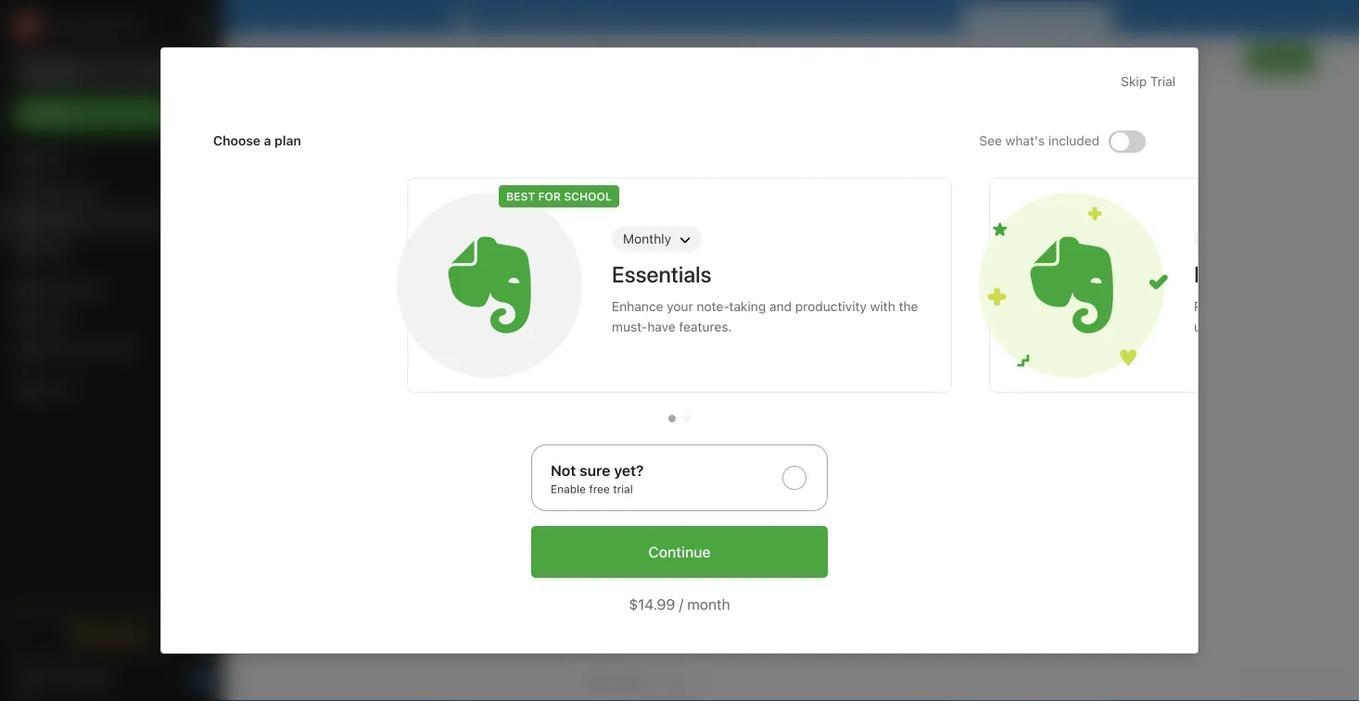 Task type: vqa. For each thing, say whether or not it's contained in the screenshot.
note-
yes



Task type: describe. For each thing, give the bounding box(es) containing it.
see what's included
[[979, 133, 1100, 148]]

add tag image
[[618, 672, 641, 694]]

note window element
[[576, 37, 1359, 702]]

continue button
[[531, 526, 828, 578]]

all
[[758, 11, 771, 26]]

new button
[[11, 97, 211, 131]]

grocery
[[247, 143, 296, 159]]

upgrade button
[[11, 617, 211, 654]]

changes
[[1260, 676, 1308, 690]]

anytime.
[[902, 11, 953, 26]]

trash
[[41, 382, 74, 398]]

skip
[[1121, 74, 1147, 89]]

and inside enhance your note-taking and productivity with the must-have features.
[[769, 299, 792, 314]]

best for school
[[506, 190, 612, 203]]

devices.
[[804, 11, 854, 26]]

free:
[[644, 11, 675, 26]]

notebooks
[[42, 282, 107, 298]]

month
[[687, 596, 730, 614]]

taking
[[729, 299, 766, 314]]

everything
[[1263, 299, 1326, 314]]

all
[[1243, 676, 1257, 690]]

shortcuts
[[42, 182, 100, 198]]

share
[[1263, 51, 1299, 67]]

productivity
[[795, 299, 867, 314]]

enhance your note-taking and productivity with the must-have features.
[[612, 299, 918, 335]]

sync
[[682, 11, 711, 26]]

grocery list
[[247, 143, 321, 159]]

school
[[564, 190, 612, 203]]

notebook
[[683, 52, 738, 66]]

included
[[1048, 133, 1100, 148]]

0 vertical spatial a
[[264, 133, 271, 148]]

tags
[[42, 312, 70, 327]]

settings image
[[189, 15, 211, 37]]

home link
[[0, 146, 222, 175]]

shortcuts button
[[0, 175, 222, 205]]

days
[[1071, 11, 1100, 26]]

cancel
[[858, 11, 899, 26]]

share button
[[1247, 44, 1315, 74]]

must-
[[612, 319, 647, 335]]

for for free:
[[623, 11, 641, 26]]

notebooks link
[[0, 275, 222, 305]]

tags button
[[0, 305, 222, 335]]

monthly
[[623, 231, 671, 247]]

trash link
[[0, 375, 222, 405]]

first
[[655, 52, 680, 66]]

$14.99
[[629, 596, 675, 614]]

shared with me link
[[0, 335, 222, 364]]

notes
[[41, 212, 76, 227]]

home
[[41, 153, 76, 168]]

Search text field
[[24, 54, 198, 87]]

note-
[[697, 299, 729, 314]]

remember
[[1194, 299, 1259, 314]]

upgrade
[[96, 627, 151, 643]]

best
[[506, 190, 535, 203]]



Task type: locate. For each thing, give the bounding box(es) containing it.
tasks
[[41, 242, 75, 257]]

for
[[538, 190, 561, 203]]

for for 7
[[1039, 11, 1057, 26]]

tree
[[0, 146, 222, 600]]

1 horizontal spatial evernote
[[1268, 261, 1356, 287]]

1 horizontal spatial for
[[1039, 11, 1057, 26]]

add a reminder image
[[587, 672, 609, 694]]

for left free:
[[623, 11, 641, 26]]

choose a plan
[[213, 133, 301, 148]]

shared
[[41, 342, 83, 357]]

try evernote personal for free: sync across all your devices. cancel anytime.
[[486, 11, 953, 26]]

0 horizontal spatial evernote
[[509, 11, 563, 26]]

your up have on the top left of the page
[[667, 299, 693, 314]]

note list element
[[222, 37, 576, 702]]

1 for from the left
[[623, 11, 641, 26]]

new
[[41, 106, 67, 121]]

it
[[999, 11, 1007, 26]]

None search field
[[24, 54, 198, 87]]

and right taking
[[769, 299, 792, 314]]

0 horizontal spatial and
[[769, 299, 792, 314]]

for
[[623, 11, 641, 26], [1039, 11, 1057, 26]]

2 for from the left
[[1039, 11, 1057, 26]]

with inside shared with me link
[[87, 342, 112, 357]]

2 and from the left
[[1329, 299, 1352, 314]]

only you
[[1183, 52, 1232, 66]]

a left plan
[[264, 133, 271, 148]]

see
[[979, 133, 1002, 148]]

features.
[[679, 319, 732, 335]]

expand note image
[[589, 48, 611, 70]]

personal
[[567, 11, 620, 26]]

your inside enhance your note-taking and productivity with the must-have features.
[[667, 299, 693, 314]]

shared with me
[[41, 342, 134, 357]]

your right all
[[774, 11, 801, 26]]

skip trial
[[1121, 74, 1176, 89]]

evernote right try
[[509, 11, 563, 26]]

tasks button
[[0, 235, 222, 264]]

1 horizontal spatial free
[[1011, 11, 1036, 26]]

free down sure
[[589, 483, 610, 496]]

evernote up the everything
[[1268, 261, 1356, 287]]

across
[[715, 11, 754, 26]]

yet?
[[614, 462, 644, 480]]

1 vertical spatial free
[[589, 483, 610, 496]]

grocery list button
[[222, 126, 575, 237]]

tree containing home
[[0, 146, 222, 600]]

what's
[[1005, 133, 1045, 148]]

choose
[[213, 133, 261, 148]]

1 vertical spatial a
[[1355, 299, 1359, 314]]

a right the everything
[[1355, 299, 1359, 314]]

for inside button
[[1039, 11, 1057, 26]]

0 horizontal spatial for
[[623, 11, 641, 26]]

0 horizontal spatial a
[[264, 133, 271, 148]]

0 vertical spatial evernote
[[509, 11, 563, 26]]

not
[[551, 462, 576, 480]]

1 vertical spatial your
[[667, 299, 693, 314]]

with inside enhance your note-taking and productivity with the must-have features.
[[870, 299, 895, 314]]

enhance
[[612, 299, 663, 314]]

not sure yet? enable free trial
[[551, 462, 644, 496]]

0 horizontal spatial your
[[667, 299, 693, 314]]

you
[[1212, 52, 1232, 66]]

1 vertical spatial evernote
[[1268, 261, 1356, 287]]

free inside not sure yet? enable free trial
[[589, 483, 610, 496]]

0 vertical spatial free
[[1011, 11, 1036, 26]]

get
[[974, 11, 996, 26]]

expand notebooks image
[[5, 283, 19, 298]]

your
[[774, 11, 801, 26], [667, 299, 693, 314]]

$14.99 / month
[[629, 596, 730, 614]]

a
[[264, 133, 271, 148], [1355, 299, 1359, 314]]

1 horizontal spatial your
[[774, 11, 801, 26]]

try
[[486, 11, 505, 26]]

and inside remember everything and a
[[1329, 299, 1352, 314]]

and right the everything
[[1329, 299, 1352, 314]]

free
[[1011, 11, 1036, 26], [589, 483, 610, 496]]

enable
[[551, 483, 586, 496]]

of
[[1243, 261, 1263, 287]]

remember everything and a
[[1194, 299, 1359, 335]]

for left '7'
[[1039, 11, 1057, 26]]

1 horizontal spatial a
[[1355, 299, 1359, 314]]

and
[[769, 299, 792, 314], [1329, 299, 1352, 314]]

1 and from the left
[[769, 299, 792, 314]]

Note Editor text field
[[576, 126, 1359, 664]]

best of evernote
[[1194, 261, 1356, 287]]

notes link
[[0, 205, 222, 235]]

best
[[1194, 261, 1239, 287]]

sure
[[580, 462, 610, 480]]

get it free for 7 days
[[974, 11, 1100, 26]]

0 vertical spatial with
[[870, 299, 895, 314]]

0 vertical spatial your
[[774, 11, 801, 26]]

0 horizontal spatial free
[[589, 483, 610, 496]]

saved
[[1311, 676, 1344, 690]]

trial
[[1150, 74, 1176, 89]]

all changes saved
[[1243, 676, 1344, 690]]

essentials
[[612, 261, 712, 287]]

plan
[[274, 133, 301, 148]]

0 horizontal spatial with
[[87, 342, 112, 357]]

free inside button
[[1011, 11, 1036, 26]]

have
[[647, 319, 676, 335]]

with left the
[[870, 299, 895, 314]]

with
[[870, 299, 895, 314], [87, 342, 112, 357]]

only
[[1183, 52, 1208, 66]]

list
[[299, 143, 321, 159]]

first notebook
[[655, 52, 738, 66]]

with left me
[[87, 342, 112, 357]]

/
[[679, 596, 683, 614]]

a inside remember everything and a
[[1355, 299, 1359, 314]]

free right it
[[1011, 11, 1036, 26]]

first notebook button
[[632, 46, 745, 72]]

the
[[899, 299, 918, 314]]

continue
[[648, 544, 711, 561]]

me
[[115, 342, 134, 357]]

1 horizontal spatial and
[[1329, 299, 1352, 314]]

trial
[[613, 483, 633, 496]]

1 horizontal spatial with
[[870, 299, 895, 314]]

get it free for 7 days button
[[962, 6, 1112, 31]]

1 vertical spatial with
[[87, 342, 112, 357]]

evernote
[[509, 11, 563, 26], [1268, 261, 1356, 287]]

7
[[1060, 11, 1068, 26]]



